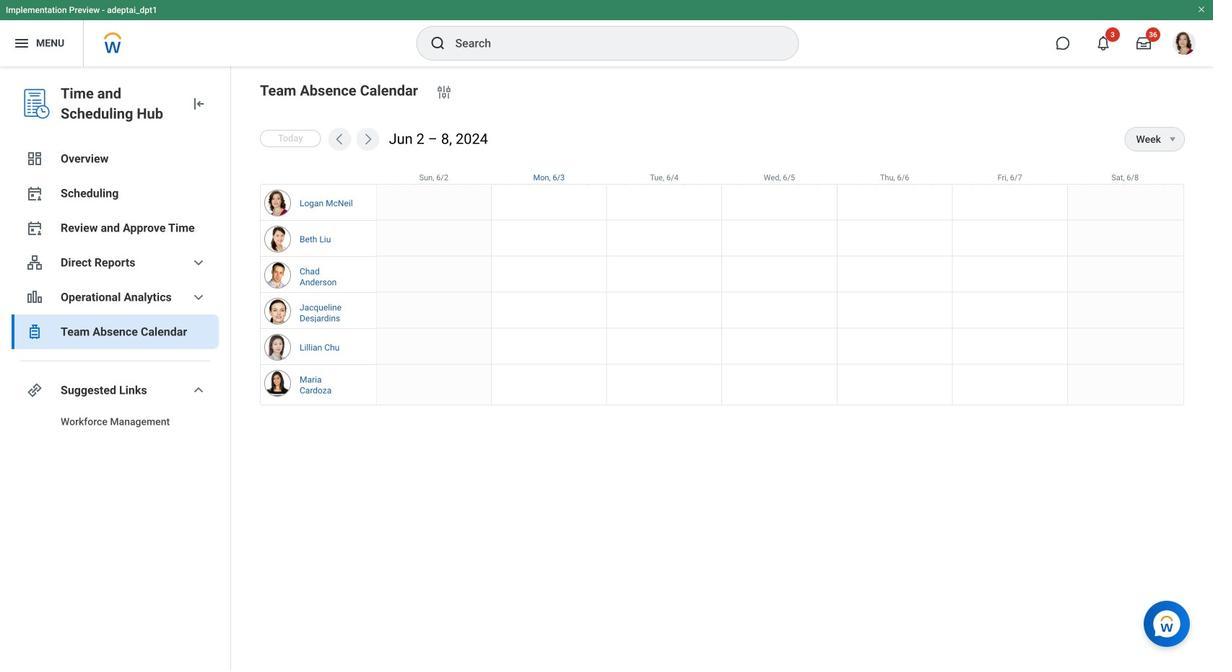 Task type: describe. For each thing, give the bounding box(es) containing it.
chevron down small image for chart icon
[[190, 289, 207, 306]]

navigation pane region
[[0, 66, 231, 671]]

Search Workday  search field
[[455, 27, 769, 59]]

notifications large image
[[1096, 36, 1111, 51]]

transformation import image
[[190, 95, 207, 113]]

chevron left image
[[333, 132, 347, 147]]

search image
[[429, 35, 447, 52]]

link image
[[26, 382, 43, 399]]

task timeoff image
[[26, 324, 43, 341]]

1 calendar user solid image from the top
[[26, 185, 43, 202]]

chart image
[[26, 289, 43, 306]]

change selection image
[[435, 84, 453, 101]]



Task type: vqa. For each thing, say whether or not it's contained in the screenshot.
Go to Inbox button
no



Task type: locate. For each thing, give the bounding box(es) containing it.
view team image
[[26, 254, 43, 272]]

chevron down small image for view team image
[[190, 254, 207, 272]]

2 chevron down small image from the top
[[190, 289, 207, 306]]

justify image
[[13, 35, 30, 52]]

calendar user solid image down dashboard image
[[26, 185, 43, 202]]

banner
[[0, 0, 1213, 66]]

calendar user solid image up view team image
[[26, 220, 43, 237]]

dashboard image
[[26, 150, 43, 168]]

1 chevron down small image from the top
[[190, 254, 207, 272]]

inbox large image
[[1137, 36, 1151, 51]]

chevron down small image
[[190, 382, 207, 399]]

caret down image
[[1164, 134, 1181, 145]]

time and scheduling hub element
[[61, 84, 178, 124]]

0 vertical spatial chevron down small image
[[190, 254, 207, 272]]

profile logan mcneil image
[[1173, 32, 1196, 58]]

0 vertical spatial calendar user solid image
[[26, 185, 43, 202]]

2 calendar user solid image from the top
[[26, 220, 43, 237]]

1 vertical spatial chevron down small image
[[190, 289, 207, 306]]

chevron right image
[[361, 132, 375, 147]]

close environment banner image
[[1197, 5, 1206, 14]]

1 vertical spatial calendar user solid image
[[26, 220, 43, 237]]

calendar user solid image
[[26, 185, 43, 202], [26, 220, 43, 237]]

chevron down small image
[[190, 254, 207, 272], [190, 289, 207, 306]]



